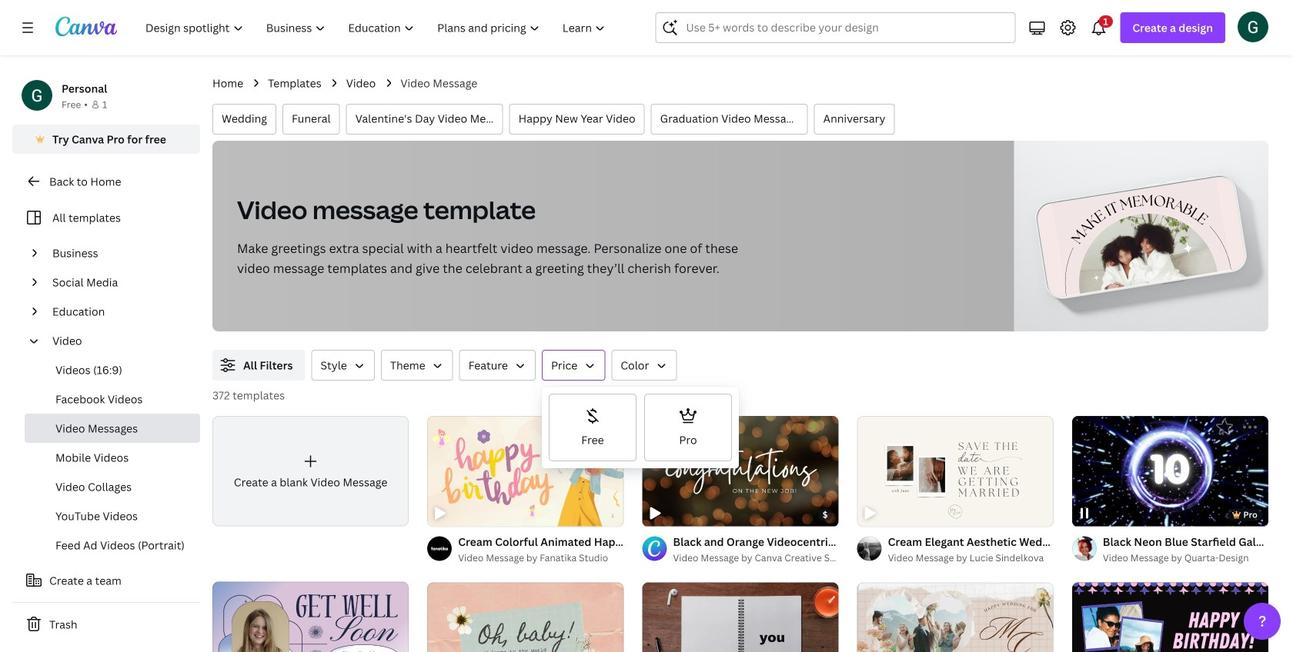 Task type: describe. For each thing, give the bounding box(es) containing it.
Search search field
[[686, 13, 1006, 42]]



Task type: vqa. For each thing, say whether or not it's contained in the screenshot.
left .
no



Task type: locate. For each thing, give the bounding box(es) containing it.
top level navigation element
[[136, 12, 619, 43]]

video message template image
[[1014, 141, 1269, 332], [1052, 178, 1232, 296]]

greg robinson image
[[1238, 11, 1269, 42]]

None search field
[[656, 12, 1016, 43]]

create a blank video message element
[[213, 417, 409, 527]]



